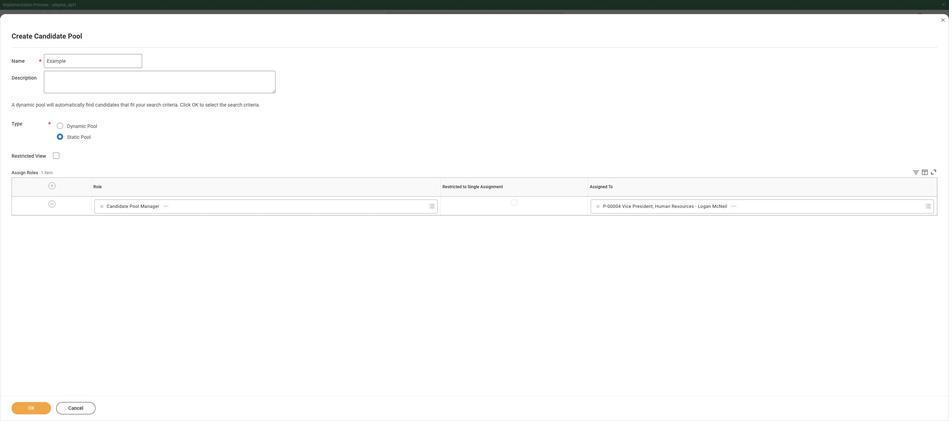 Task type: vqa. For each thing, say whether or not it's contained in the screenshot.
JOB inside the the Refer A Candidate From Internal Career dialog
no



Task type: locate. For each thing, give the bounding box(es) containing it.
headcount
[[20, 138, 51, 145]]

dynamic
[[16, 102, 35, 108]]

search right your
[[147, 102, 161, 108]]

- inside p-00004 vice president, human resources - logan mcneil element
[[696, 204, 697, 209]]

tab list
[[7, 102, 942, 119]]

1 horizontal spatial -
[[696, 204, 697, 209]]

referral management
[[225, 107, 269, 112]]

0 horizontal spatial candidate
[[34, 32, 66, 40]]

item
[[44, 171, 53, 176]]

0 horizontal spatial single
[[468, 185, 479, 190]]

fullscreen image
[[930, 168, 938, 176]]

1 horizontal spatial button
[[627, 61, 649, 83]]

pool left the manager
[[130, 204, 139, 209]]

0 vertical spatial assigned
[[590, 185, 608, 190]]

search right the
[[228, 102, 242, 108]]

0 horizontal spatial assignment
[[481, 185, 503, 190]]

criteria. left click
[[162, 102, 179, 108]]

toolbar
[[907, 168, 938, 178]]

2 criteria. from the left
[[244, 102, 260, 108]]

criteria.
[[162, 102, 179, 108], [244, 102, 260, 108]]

recruiting right pool
[[49, 107, 69, 112]]

2 x small image from the left
[[595, 203, 602, 210]]

1 horizontal spatial related actions image
[[731, 204, 736, 209]]

00004
[[608, 204, 621, 209]]

implementation
[[3, 2, 33, 7]]

1 horizontal spatial assigned
[[762, 196, 763, 197]]

x small image left p-
[[595, 203, 602, 210]]

0 horizontal spatial restricted
[[12, 153, 34, 159]]

row element
[[12, 178, 939, 197], [12, 197, 937, 215]]

recruiting right global
[[96, 66, 117, 71]]

related actions image for candidate pool manager
[[163, 204, 168, 209]]

p-00004 vice president, human resources - logan mcneil element
[[603, 204, 728, 210]]

create
[[12, 32, 32, 40]]

pool inside candidate pool manager element
[[130, 204, 139, 209]]

x small image left candidate pool manager element
[[98, 203, 105, 210]]

related actions image right mcneil
[[731, 204, 736, 209]]

assignment
[[481, 185, 503, 190], [515, 196, 517, 197]]

x small image for candidate pool manager
[[98, 203, 105, 210]]

1 vertical spatial row element
[[12, 197, 937, 215]]

related actions image inside p-00004 vice president, human resources - logan mcneil, press delete to clear value. option
[[731, 204, 736, 209]]

1 horizontal spatial ok
[[192, 102, 198, 108]]

1 vertical spatial -
[[696, 204, 697, 209]]

tab list inside 522 main content
[[7, 102, 942, 119]]

efficiency
[[70, 107, 90, 112]]

cancel
[[68, 406, 83, 412]]

1 x small image from the left
[[98, 203, 105, 210]]

assign
[[12, 170, 26, 176]]

- inside implementation preview -   adeptai_dpt1 banner
[[50, 2, 51, 7]]

to
[[200, 102, 204, 108], [463, 185, 467, 190], [513, 196, 514, 197]]

row element up 522
[[12, 178, 939, 197]]

tab list containing recruiting
[[7, 102, 942, 119]]

0 horizontal spatial criteria.
[[162, 102, 179, 108]]

0 vertical spatial ok
[[192, 102, 198, 108]]

search
[[147, 102, 161, 108], [228, 102, 242, 108]]

1 vertical spatial single
[[514, 196, 515, 197]]

restricted to single assignment button
[[512, 196, 517, 197]]

2 search from the left
[[228, 102, 242, 108]]

manager
[[141, 204, 159, 209]]

preview
[[34, 2, 49, 7]]

1 horizontal spatial prompts image
[[924, 202, 933, 211]]

1 related actions image from the left
[[163, 204, 168, 209]]

1 horizontal spatial candidate
[[107, 204, 128, 209]]

prompts image for candidate pool manager
[[428, 202, 436, 211]]

related actions image for p-00004 vice president, human resources - logan mcneil
[[731, 204, 736, 209]]

linkedin releases global recruiting trends report button
[[14, 57, 311, 94]]

1 vertical spatial to
[[463, 185, 467, 190]]

recruiting inside button
[[96, 66, 117, 71]]

plus image
[[50, 183, 54, 189]]

pool right dynamic
[[87, 124, 97, 129]]

1 horizontal spatial to
[[763, 196, 764, 197]]

recruiting diversity
[[104, 107, 143, 112]]

create candidate pool dialog
[[0, 14, 950, 422]]

1 criteria. from the left
[[162, 102, 179, 108]]

2 related actions image from the left
[[731, 204, 736, 209]]

0 vertical spatial role
[[93, 185, 102, 190]]

522 main content
[[0, 32, 950, 422]]

0 vertical spatial -
[[50, 2, 51, 7]]

prompts image
[[428, 202, 436, 211], [924, 202, 933, 211]]

1 button from the left
[[322, 61, 345, 83]]

0 horizontal spatial x small image
[[98, 203, 105, 210]]

roles
[[27, 170, 38, 176]]

0 horizontal spatial related actions image
[[163, 204, 168, 209]]

criteria. right the referral
[[244, 102, 260, 108]]

find
[[86, 102, 94, 108]]

assigned
[[590, 185, 608, 190], [762, 196, 763, 197]]

candidate right create
[[34, 32, 66, 40]]

1 vertical spatial restricted
[[443, 185, 462, 190]]

click to view/edit grid preferences image
[[921, 168, 929, 176]]

0 vertical spatial row element
[[12, 178, 939, 197]]

to
[[609, 185, 613, 190], [763, 196, 764, 197]]

2 vertical spatial restricted
[[512, 196, 513, 197]]

1 vertical spatial role
[[266, 196, 266, 197]]

1 horizontal spatial role
[[266, 196, 266, 197]]

role
[[93, 185, 102, 190], [266, 196, 266, 197]]

x small image
[[98, 203, 105, 210], [595, 203, 602, 210]]

1 vertical spatial candidate
[[107, 204, 128, 209]]

implementation preview -   adeptai_dpt1 banner
[[0, 0, 950, 32]]

candidate pool manager, press delete to clear value. option
[[97, 202, 172, 211]]

headcount & open positions
[[20, 138, 101, 145]]

candidate left the manager
[[107, 204, 128, 209]]

1 vertical spatial to
[[763, 196, 764, 197]]

pool down dynamic pool
[[81, 134, 91, 140]]

cancel button
[[56, 403, 96, 415]]

0 horizontal spatial prompts image
[[428, 202, 436, 211]]

recruiting efficiency
[[49, 107, 90, 112]]

role restricted to single assignment assigned to
[[266, 196, 764, 197]]

0 vertical spatial to
[[609, 185, 613, 190]]

1 vertical spatial ok
[[28, 406, 35, 412]]

0 horizontal spatial search
[[147, 102, 161, 108]]

single
[[468, 185, 479, 190], [514, 196, 515, 197]]

2 horizontal spatial restricted
[[512, 196, 513, 197]]

will
[[47, 102, 54, 108]]

pool for candidate pool manager
[[130, 204, 139, 209]]

pool
[[36, 102, 45, 108]]

candidate pool manager element
[[107, 204, 159, 210]]

configure this page image
[[933, 39, 941, 48]]

recruiting
[[14, 39, 53, 48], [96, 66, 117, 71], [14, 107, 35, 112], [49, 107, 69, 112], [104, 107, 125, 112]]

candidate inside option
[[107, 204, 128, 209]]

related actions image inside 'candidate pool manager, press delete to clear value.' option
[[163, 204, 168, 209]]

name
[[12, 58, 25, 64]]

1 row element from the top
[[12, 178, 939, 197]]

a dynamic pool will automatically find candidates that fit your search criteria. click ok to select the search criteria.
[[12, 102, 260, 108]]

2 row element from the top
[[12, 197, 937, 215]]

that
[[121, 102, 129, 108]]

ok
[[192, 102, 198, 108], [28, 406, 35, 412]]

0 horizontal spatial -
[[50, 2, 51, 7]]

2 horizontal spatial to
[[513, 196, 514, 197]]

select to filter grid data image
[[913, 169, 920, 176]]

- left logan
[[696, 204, 697, 209]]

- right preview on the left of the page
[[50, 2, 51, 7]]

view
[[35, 153, 46, 159]]

linkedin
[[45, 66, 62, 71]]

-
[[50, 2, 51, 7], [696, 204, 697, 209]]

button
[[322, 61, 345, 83], [627, 61, 649, 83]]

candidate
[[34, 32, 66, 40], [107, 204, 128, 209]]

2 vertical spatial to
[[513, 196, 514, 197]]

0 horizontal spatial role
[[93, 185, 102, 190]]

menu group image
[[630, 394, 639, 404]]

role for role
[[93, 185, 102, 190]]

0 vertical spatial to
[[200, 102, 204, 108]]

1 horizontal spatial criteria.
[[244, 102, 260, 108]]

dynamic
[[67, 124, 86, 129]]

0 vertical spatial single
[[468, 185, 479, 190]]

0 horizontal spatial button
[[322, 61, 345, 83]]

1 horizontal spatial restricted
[[443, 185, 462, 190]]

1 prompts image from the left
[[428, 202, 436, 211]]

implementation preview -   adeptai_dpt1
[[3, 2, 77, 7]]

row element down "restricted to single assignment"
[[12, 197, 937, 215]]

related actions image right the manager
[[163, 204, 168, 209]]

x small image inside 'candidate pool manager, press delete to clear value.' option
[[98, 203, 105, 210]]

dynamic pool
[[67, 124, 97, 129]]

0 vertical spatial restricted
[[12, 153, 34, 159]]

management
[[242, 107, 269, 112]]

1 vertical spatial assignment
[[515, 196, 517, 197]]

1 horizontal spatial x small image
[[595, 203, 602, 210]]

type
[[12, 121, 22, 127]]

list
[[624, 149, 921, 207]]

related actions image
[[163, 204, 168, 209], [731, 204, 736, 209]]

1 horizontal spatial search
[[228, 102, 242, 108]]

0 horizontal spatial ok
[[28, 406, 35, 412]]

1 search from the left
[[147, 102, 161, 108]]

role button
[[266, 196, 267, 197]]

x small image inside p-00004 vice president, human resources - logan mcneil, press delete to clear value. option
[[595, 203, 602, 210]]

adeptai_dpt1
[[52, 2, 77, 7]]

restricted
[[12, 153, 34, 159], [443, 185, 462, 190], [512, 196, 513, 197]]

pool
[[68, 32, 82, 40], [87, 124, 97, 129], [81, 134, 91, 140], [130, 204, 139, 209]]

headcount & open positions element
[[14, 131, 312, 342]]

2 prompts image from the left
[[924, 202, 933, 211]]



Task type: describe. For each thing, give the bounding box(es) containing it.
click
[[180, 102, 191, 108]]

logan
[[698, 204, 711, 209]]

1
[[41, 171, 43, 176]]

select
[[205, 102, 218, 108]]

onboarding
[[187, 107, 211, 112]]

create candidate pool
[[12, 32, 82, 40]]

restricted for restricted view
[[12, 153, 34, 159]]

p-00004 vice president, human resources - logan mcneil
[[603, 204, 728, 209]]

x small image for p-00004 vice president, human resources - logan mcneil
[[595, 203, 602, 210]]

list inside 522 main content
[[624, 149, 921, 207]]

0 horizontal spatial to
[[609, 185, 613, 190]]

referral
[[225, 107, 241, 112]]

close view audit trail image
[[941, 17, 946, 23]]

522
[[454, 208, 485, 229]]

a
[[12, 102, 15, 108]]

trends
[[118, 66, 132, 71]]

recruiting up name at the top left
[[14, 39, 53, 48]]

open
[[58, 138, 73, 145]]

toolbar inside create candidate pool "dialog"
[[907, 168, 938, 178]]

your
[[136, 102, 145, 108]]

2 button from the left
[[627, 61, 649, 83]]

0 horizontal spatial assigned
[[590, 185, 608, 190]]

Description text field
[[44, 71, 276, 93]]

1 horizontal spatial assignment
[[515, 196, 517, 197]]

Name text field
[[44, 54, 142, 68]]

vice
[[622, 204, 632, 209]]

prompts image for p-00004 vice president, human resources - logan mcneil
[[924, 202, 933, 211]]

static
[[67, 134, 80, 140]]

president,
[[633, 204, 654, 209]]

recruiting left fit at the left top
[[104, 107, 125, 112]]

role for role restricted to single assignment assigned to
[[266, 196, 266, 197]]

job requisitions by location element
[[319, 131, 617, 336]]

restricted view
[[12, 153, 46, 159]]

automatically
[[55, 102, 85, 108]]

restricted to single assignment
[[443, 185, 503, 190]]

row element containing candidate pool manager
[[12, 197, 937, 215]]

fit
[[130, 102, 135, 108]]

1 horizontal spatial to
[[463, 185, 467, 190]]

recruiting up type
[[14, 107, 35, 112]]

candidates
[[95, 102, 119, 108]]

p-
[[603, 204, 608, 209]]

assigned to button
[[762, 196, 764, 197]]

resources
[[672, 204, 694, 209]]

1 horizontal spatial single
[[514, 196, 515, 197]]

ok inside button
[[28, 406, 35, 412]]

global
[[82, 66, 95, 71]]

diversity
[[126, 107, 143, 112]]

human
[[655, 204, 671, 209]]

0 horizontal spatial to
[[200, 102, 204, 108]]

0 vertical spatial assignment
[[481, 185, 503, 190]]

restricted for restricted to single assignment
[[443, 185, 462, 190]]

assign roles 1 item
[[12, 170, 53, 176]]

the
[[220, 102, 227, 108]]

mcneil
[[713, 204, 728, 209]]

&
[[53, 138, 57, 145]]

releases
[[63, 66, 81, 71]]

pool for dynamic pool
[[87, 124, 97, 129]]

static pool
[[67, 134, 91, 140]]

candidate pool manager
[[107, 204, 159, 209]]

0 vertical spatial candidate
[[34, 32, 66, 40]]

assigned to
[[590, 185, 613, 190]]

pool up name text field
[[68, 32, 82, 40]]

reports
[[643, 396, 665, 403]]

report
[[133, 66, 145, 71]]

p-00004 vice president, human resources - logan mcneil, press delete to clear value. option
[[594, 202, 740, 211]]

staffing
[[157, 107, 173, 112]]

interview
[[643, 217, 668, 225]]

pool for static pool
[[81, 134, 91, 140]]

ok button
[[12, 403, 51, 415]]

1 vertical spatial assigned
[[762, 196, 763, 197]]

positions
[[75, 138, 101, 145]]

single inside the row element
[[468, 185, 479, 190]]

description
[[12, 75, 37, 81]]

522 button
[[454, 206, 486, 231]]

linkedin releases global recruiting trends report
[[45, 66, 145, 71]]

profile logan mcneil element
[[926, 13, 945, 29]]

minus image
[[49, 201, 54, 207]]

chevron right image
[[908, 166, 917, 173]]

close environment banner image
[[942, 2, 946, 7]]

row element containing role
[[12, 178, 939, 197]]



